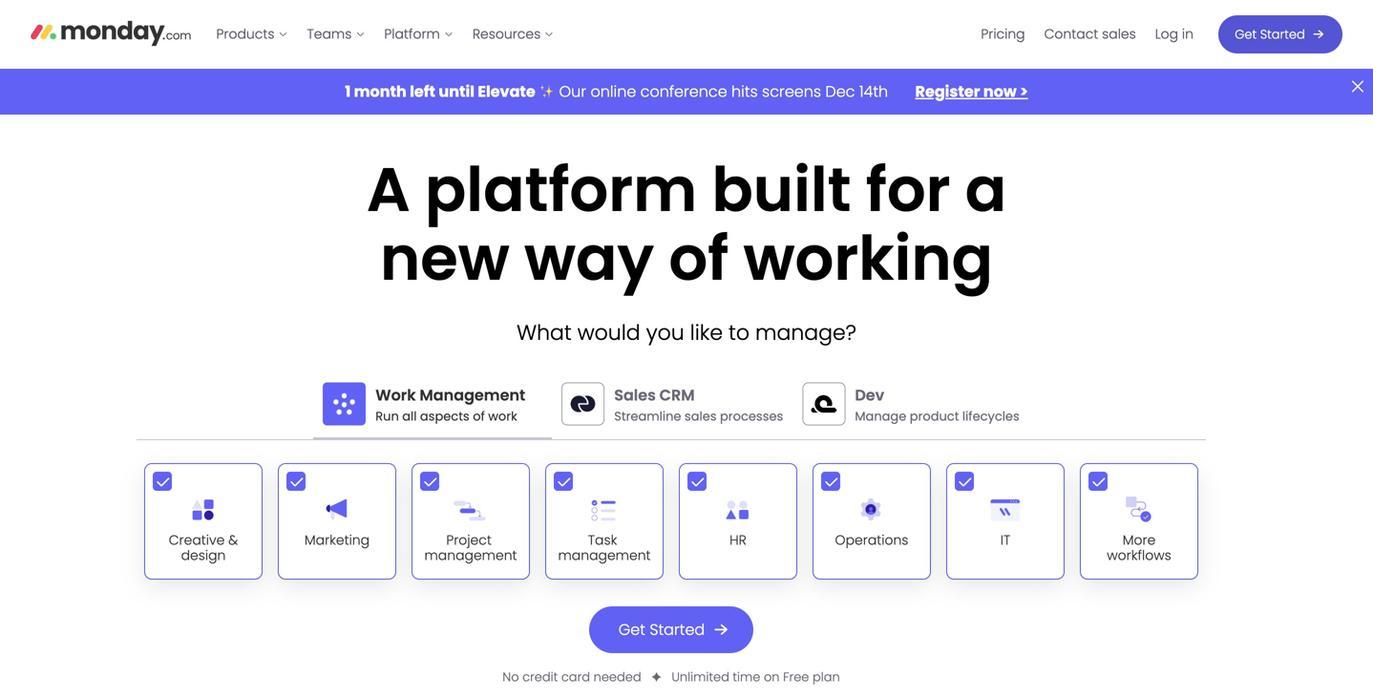 Task type: describe. For each thing, give the bounding box(es) containing it.
until
[[439, 81, 475, 102]]

lifecycles
[[963, 408, 1020, 425]]

needed
[[594, 669, 642, 686]]

management for project
[[425, 546, 517, 565]]

manage
[[855, 408, 907, 425]]

credit
[[523, 669, 558, 686]]

more image
[[1120, 491, 1159, 529]]

now
[[984, 81, 1017, 102]]

our
[[559, 81, 587, 102]]

no
[[503, 669, 519, 686]]

workflows
[[1108, 546, 1172, 565]]

teams
[[307, 25, 352, 43]]

list containing products
[[207, 0, 564, 69]]

>
[[1020, 81, 1029, 102]]

main element
[[207, 0, 1343, 69]]

task image
[[585, 491, 624, 529]]

dev manage product lifecycles
[[855, 385, 1020, 425]]

&
[[228, 531, 238, 550]]

1 month left until elevate ✨ our online conference hits screens dec 14th
[[345, 81, 893, 102]]

it
[[1001, 531, 1011, 550]]

crm
[[660, 385, 695, 406]]

would
[[578, 318, 641, 347]]

work
[[376, 385, 416, 406]]

a
[[966, 147, 1007, 233]]

hr image
[[720, 491, 757, 529]]

creative & design
[[169, 531, 238, 565]]

platform
[[425, 147, 698, 233]]

a platform built for a
[[367, 147, 1007, 233]]

wm color image
[[323, 382, 366, 425]]

get started button inside the main element
[[1219, 15, 1343, 54]]

get started inside the main element
[[1236, 26, 1306, 43]]

plan
[[813, 669, 840, 686]]

new way of working
[[380, 216, 994, 302]]

crm color image
[[562, 382, 605, 425]]

✨
[[540, 81, 555, 102]]

crm dark image
[[562, 382, 605, 425]]

operations
[[836, 531, 909, 550]]

products
[[216, 25, 275, 43]]

Task management checkbox
[[546, 463, 664, 580]]

1 vertical spatial get started
[[619, 619, 705, 641]]

project management
[[425, 531, 517, 565]]

teams link
[[298, 19, 375, 50]]

management for task
[[558, 546, 651, 565]]

✦
[[652, 669, 662, 686]]

log in link
[[1146, 19, 1204, 50]]

marketing image
[[318, 491, 357, 529]]

on
[[764, 669, 780, 686]]

Operations checkbox
[[813, 463, 931, 580]]

marketing
[[305, 531, 370, 550]]

0 horizontal spatial started
[[650, 619, 705, 641]]

wm dark image
[[323, 382, 366, 425]]

register now > link
[[916, 81, 1029, 102]]

Creative & design checkbox
[[144, 463, 263, 580]]

sales crm streamline sales processes
[[615, 385, 784, 425]]

creative design image
[[184, 491, 223, 529]]

dev
[[855, 385, 885, 406]]

creative
[[169, 531, 225, 550]]

group containing creative & design
[[137, 455, 1207, 587]]

sales inside button
[[1103, 25, 1137, 43]]

register
[[916, 81, 981, 102]]

way
[[524, 216, 655, 302]]

dev dark image
[[803, 382, 846, 425]]

list containing pricing
[[972, 0, 1204, 69]]

sales inside sales crm streamline sales processes
[[685, 408, 717, 425]]

contact sales button
[[1035, 19, 1146, 50]]

work
[[488, 408, 518, 425]]

pricing
[[981, 25, 1026, 43]]



Task type: vqa. For each thing, say whether or not it's contained in the screenshot.


Task type: locate. For each thing, give the bounding box(es) containing it.
register now >
[[916, 81, 1029, 102]]

14th
[[860, 81, 889, 102]]

task
[[588, 531, 618, 550]]

0 horizontal spatial get
[[619, 619, 646, 641]]

of inside work management run all aspects of work
[[473, 408, 485, 425]]

in
[[1183, 25, 1194, 43]]

get
[[1236, 26, 1257, 43], [619, 619, 646, 641]]

it image
[[987, 491, 1025, 529]]

1 horizontal spatial get
[[1236, 26, 1257, 43]]

monday.com logo image
[[31, 12, 192, 53]]

0 horizontal spatial get started button
[[589, 607, 754, 653]]

unlimited
[[672, 669, 730, 686]]

all
[[402, 408, 417, 425]]

working
[[744, 216, 994, 302]]

products link
[[207, 19, 298, 50]]

a
[[367, 147, 411, 233]]

get started
[[1236, 26, 1306, 43], [619, 619, 705, 641]]

month
[[354, 81, 407, 102]]

1 horizontal spatial management
[[558, 546, 651, 565]]

get started button
[[1219, 15, 1343, 54], [589, 607, 754, 653]]

time
[[733, 669, 761, 686]]

1 vertical spatial of
[[473, 408, 485, 425]]

management
[[425, 546, 517, 565], [558, 546, 651, 565]]

resources
[[473, 25, 541, 43]]

management
[[420, 385, 526, 406]]

of down management
[[473, 408, 485, 425]]

to
[[729, 318, 750, 347]]

online
[[591, 81, 637, 102]]

card
[[562, 669, 590, 686]]

IT checkbox
[[947, 463, 1065, 580]]

like
[[690, 318, 723, 347]]

what
[[517, 318, 572, 347]]

contact
[[1045, 25, 1099, 43]]

product
[[910, 408, 960, 425]]

pricing link
[[972, 19, 1035, 50]]

management down project management icon
[[425, 546, 517, 565]]

what would you like to manage?
[[517, 318, 857, 347]]

get started right in on the top of page
[[1236, 26, 1306, 43]]

started right in on the top of page
[[1261, 26, 1306, 43]]

More workflows checkbox
[[1081, 463, 1199, 580]]

get started button up no credit card needed   ✦    unlimited time on free plan
[[589, 607, 754, 653]]

hits
[[732, 81, 758, 102]]

list
[[207, 0, 564, 69], [972, 0, 1204, 69]]

Marketing checkbox
[[278, 463, 396, 580]]

1 vertical spatial get
[[619, 619, 646, 641]]

built
[[712, 147, 852, 233]]

of up like
[[669, 216, 729, 302]]

1 horizontal spatial sales
[[1103, 25, 1137, 43]]

platform link
[[375, 19, 463, 50]]

free
[[783, 669, 810, 686]]

1 vertical spatial get started button
[[589, 607, 754, 653]]

2 list from the left
[[972, 0, 1204, 69]]

0 vertical spatial of
[[669, 216, 729, 302]]

0 vertical spatial started
[[1261, 26, 1306, 43]]

design
[[181, 546, 226, 565]]

project management image
[[452, 491, 490, 529]]

sales
[[1103, 25, 1137, 43], [685, 408, 717, 425]]

1 horizontal spatial get started
[[1236, 26, 1306, 43]]

started
[[1261, 26, 1306, 43], [650, 619, 705, 641]]

you
[[646, 318, 685, 347]]

1 horizontal spatial of
[[669, 216, 729, 302]]

no credit card needed   ✦    unlimited time on free plan
[[503, 669, 840, 686]]

0 horizontal spatial list
[[207, 0, 564, 69]]

started up no credit card needed   ✦    unlimited time on free plan
[[650, 619, 705, 641]]

1
[[345, 81, 351, 102]]

1 horizontal spatial list
[[972, 0, 1204, 69]]

log in
[[1156, 25, 1194, 43]]

1 horizontal spatial get started button
[[1219, 15, 1343, 54]]

contact sales
[[1045, 25, 1137, 43]]

group
[[137, 455, 1207, 587]]

processes
[[720, 408, 784, 425]]

new
[[380, 216, 510, 302]]

0 horizontal spatial of
[[473, 408, 485, 425]]

get up 'needed'
[[619, 619, 646, 641]]

aspects
[[420, 408, 470, 425]]

ops image
[[853, 491, 892, 529]]

0 horizontal spatial get started
[[619, 619, 705, 641]]

0 vertical spatial get started
[[1236, 26, 1306, 43]]

left
[[410, 81, 436, 102]]

HR checkbox
[[679, 463, 798, 580]]

1 vertical spatial sales
[[685, 408, 717, 425]]

for
[[866, 147, 951, 233]]

dec
[[826, 81, 855, 102]]

get started button right in on the top of page
[[1219, 15, 1343, 54]]

0 vertical spatial get
[[1236, 26, 1257, 43]]

management down task image
[[558, 546, 651, 565]]

manage?
[[756, 318, 857, 347]]

dev color image
[[803, 382, 846, 425]]

started inside the main element
[[1261, 26, 1306, 43]]

streamline
[[615, 408, 682, 425]]

0 horizontal spatial sales
[[685, 408, 717, 425]]

get right in on the top of page
[[1236, 26, 1257, 43]]

resources link
[[463, 19, 564, 50]]

run
[[376, 408, 399, 425]]

Project management checkbox
[[412, 463, 530, 580]]

1 horizontal spatial started
[[1261, 26, 1306, 43]]

hr
[[730, 531, 747, 550]]

sales right contact
[[1103, 25, 1137, 43]]

log
[[1156, 25, 1179, 43]]

1 vertical spatial started
[[650, 619, 705, 641]]

1 list from the left
[[207, 0, 564, 69]]

conference
[[641, 81, 728, 102]]

sales down crm
[[685, 408, 717, 425]]

0 horizontal spatial management
[[425, 546, 517, 565]]

work management run all aspects of work
[[376, 385, 526, 425]]

2 management from the left
[[558, 546, 651, 565]]

get started up ✦
[[619, 619, 705, 641]]

elevate
[[478, 81, 536, 102]]

1 management from the left
[[425, 546, 517, 565]]

task management
[[558, 531, 651, 565]]

sales
[[615, 385, 656, 406]]

of
[[669, 216, 729, 302], [473, 408, 485, 425]]

screens
[[762, 81, 822, 102]]

more
[[1123, 531, 1156, 550]]

0 vertical spatial get started button
[[1219, 15, 1343, 54]]

platform
[[384, 25, 440, 43]]

more workflows
[[1108, 531, 1172, 565]]

get inside the main element
[[1236, 26, 1257, 43]]

project
[[446, 531, 492, 550]]

0 vertical spatial sales
[[1103, 25, 1137, 43]]



